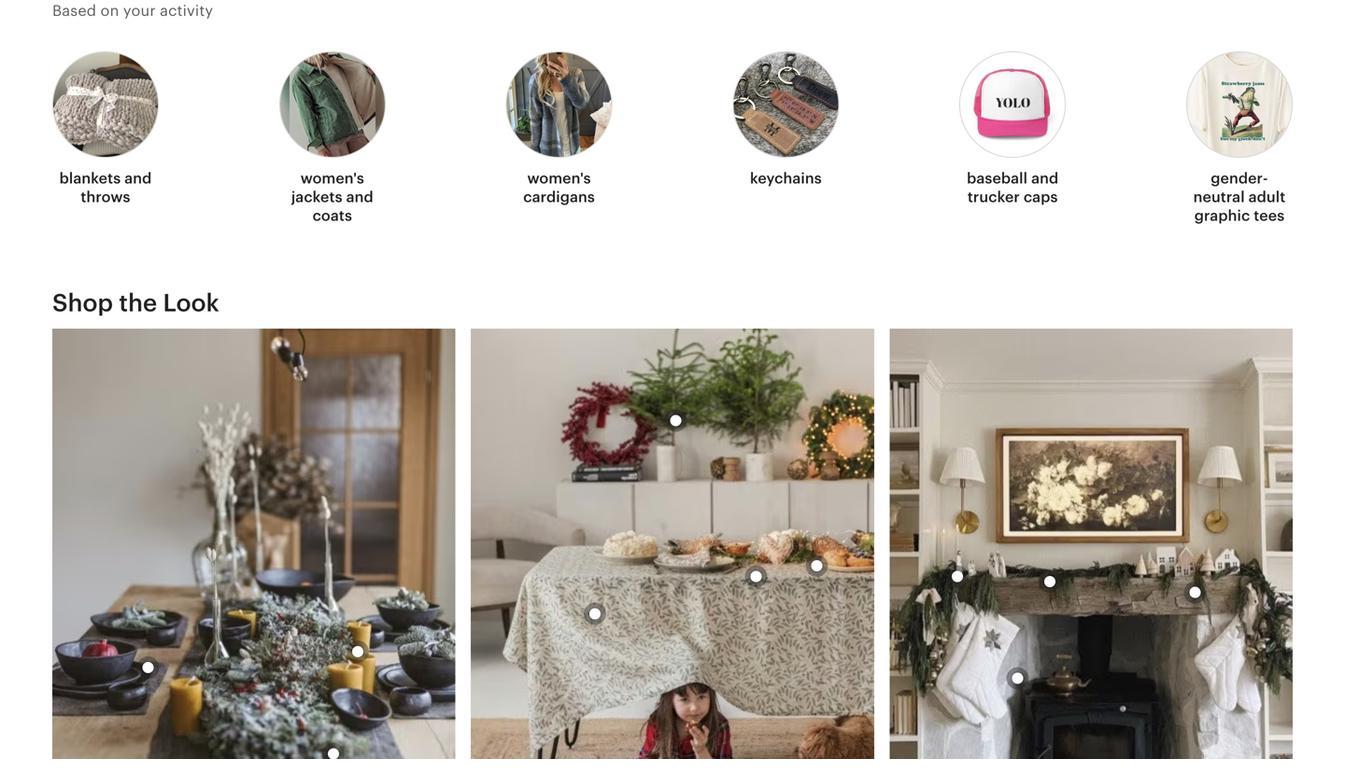 Task type: describe. For each thing, give the bounding box(es) containing it.
women's for jackets
[[300, 170, 364, 187]]

caps
[[1024, 189, 1058, 205]]

blankets and throws link
[[52, 40, 159, 214]]

cardigans
[[523, 189, 595, 205]]

throws
[[81, 189, 130, 205]]

activity
[[160, 2, 213, 19]]

gender- neutral adult graphic tees
[[1193, 170, 1286, 224]]

neutral
[[1193, 189, 1245, 205]]

baseball
[[967, 170, 1028, 187]]

keychains
[[750, 170, 822, 187]]

adult
[[1249, 189, 1286, 205]]

gender- neutral adult graphic tees link
[[1186, 40, 1293, 233]]

coats
[[313, 207, 352, 224]]

trucker
[[968, 189, 1020, 205]]

blankets and throws
[[59, 170, 152, 205]]

and inside the women's jackets and coats
[[346, 189, 373, 205]]

keychains link
[[733, 40, 839, 195]]

and for baseball and trucker caps
[[1031, 170, 1059, 187]]

based
[[52, 2, 96, 19]]

based on your activity
[[52, 2, 213, 19]]



Task type: vqa. For each thing, say whether or not it's contained in the screenshot.
6.69
no



Task type: locate. For each thing, give the bounding box(es) containing it.
baseball and trucker caps
[[967, 170, 1059, 205]]

look
[[163, 289, 219, 317]]

women's
[[300, 170, 364, 187], [527, 170, 591, 187]]

image containing listing magiclinen tablecloth image
[[471, 329, 874, 759]]

women's cardigans link
[[506, 40, 612, 214]]

the
[[119, 289, 157, 317]]

and
[[124, 170, 152, 187], [1031, 170, 1059, 187], [346, 189, 373, 205]]

and up throws
[[124, 170, 152, 187]]

2 horizontal spatial and
[[1031, 170, 1059, 187]]

women's inside the women's jackets and coats
[[300, 170, 364, 187]]

and up coats
[[346, 189, 373, 205]]

and inside baseball and trucker caps
[[1031, 170, 1059, 187]]

1 women's from the left
[[300, 170, 364, 187]]

1 horizontal spatial and
[[346, 189, 373, 205]]

shop
[[52, 289, 113, 317]]

2 women's from the left
[[527, 170, 591, 187]]

image containing listing thingstories linen runner image
[[52, 329, 455, 759]]

women's jackets and coats
[[291, 170, 373, 224]]

and up the 'caps'
[[1031, 170, 1059, 187]]

women's up jackets
[[300, 170, 364, 187]]

and for blankets and throws
[[124, 170, 152, 187]]

blankets
[[59, 170, 121, 187]]

women's inside women's cardigans
[[527, 170, 591, 187]]

your
[[123, 2, 156, 19]]

baseball and trucker caps link
[[960, 40, 1066, 214]]

1 horizontal spatial women's
[[527, 170, 591, 187]]

women's jackets and coats link
[[279, 40, 386, 233]]

gender-
[[1211, 170, 1268, 187]]

shop the look
[[52, 289, 219, 317]]

graphic
[[1194, 207, 1250, 224]]

women's up cardigans
[[527, 170, 591, 187]]

women's for cardigans
[[527, 170, 591, 187]]

and inside "blankets and throws"
[[124, 170, 152, 187]]

tees
[[1254, 207, 1285, 224]]

jackets
[[291, 189, 342, 205]]

on
[[100, 2, 119, 19]]

0 horizontal spatial and
[[124, 170, 152, 187]]

women's cardigans
[[523, 170, 595, 205]]

0 horizontal spatial women's
[[300, 170, 364, 187]]

image containing listing ninisandfamily stockings image
[[890, 329, 1293, 759]]



